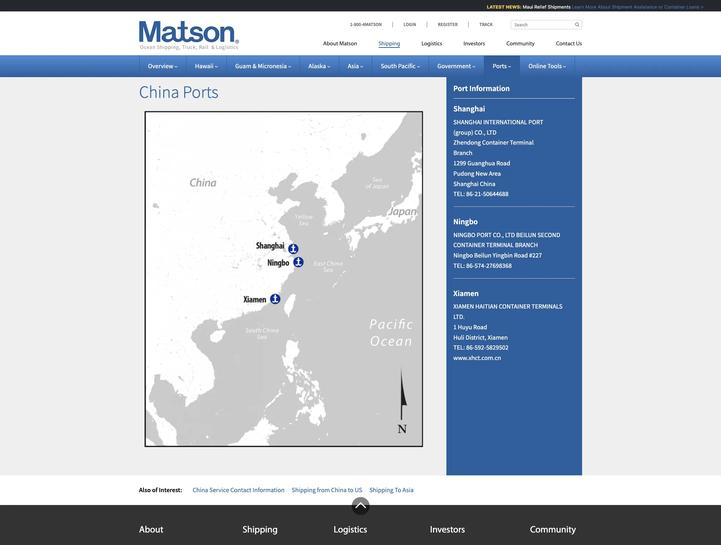 Task type: describe. For each thing, give the bounding box(es) containing it.
micronesia
[[258, 62, 287, 70]]

learn more about shipment assistance or container loans > link
[[568, 4, 699, 10]]

community link
[[496, 38, 545, 52]]

shipments
[[544, 4, 567, 10]]

shipping inside top menu 'navigation'
[[379, 41, 400, 47]]

track link
[[468, 21, 493, 28]]

international
[[483, 118, 527, 126]]

us
[[355, 486, 362, 494]]

huyu
[[458, 323, 472, 331]]

port inside ningbo port co., ltd beilun second container terminal branch ningbo beilun yingbin road #227 tel: 86-574-27698368
[[477, 231, 492, 239]]

new
[[476, 169, 488, 177]]

learn
[[568, 4, 580, 10]]

hawaii
[[195, 62, 213, 70]]

1299
[[453, 159, 466, 167]]

government link
[[437, 62, 475, 70]]

www.xhct.com.cn
[[453, 354, 501, 362]]

search image
[[575, 22, 580, 27]]

tel: inside shanghai international port (group) co., ltd zhendong container terminal branch 1299 guanghua road pudong new area shanghai china tel: 86-21-50644688
[[453, 190, 465, 198]]

&
[[253, 62, 257, 70]]

co., inside ningbo port co., ltd beilun second container terminal branch ningbo beilun yingbin road #227 tel: 86-574-27698368
[[493, 231, 504, 239]]

of
[[152, 486, 158, 494]]

ningbo
[[453, 231, 475, 239]]

1 shanghai from the top
[[453, 104, 485, 114]]

0 vertical spatial information
[[469, 83, 510, 93]]

south pacific
[[381, 62, 416, 70]]

1-800-4matson
[[350, 21, 382, 28]]

#227
[[529, 251, 542, 259]]

also
[[139, 486, 151, 494]]

us
[[576, 41, 582, 47]]

road for guanghua
[[496, 159, 510, 167]]

(group)
[[453, 128, 473, 136]]

china service contact information
[[193, 486, 285, 494]]

hawaii link
[[195, 62, 218, 70]]

about for about matson
[[323, 41, 338, 47]]

overview
[[148, 62, 173, 70]]

china inside shanghai international port (group) co., ltd zhendong container terminal branch 1299 guanghua road pudong new area shanghai china tel: 86-21-50644688
[[480, 180, 495, 188]]

1
[[453, 323, 457, 331]]

district,
[[466, 333, 486, 341]]

yingbin
[[493, 251, 513, 259]]

1 vertical spatial contact
[[230, 486, 251, 494]]

online tools link
[[529, 62, 566, 70]]

container inside ningbo port co., ltd beilun second container terminal branch ningbo beilun yingbin road #227 tel: 86-574-27698368
[[453, 241, 485, 249]]

>
[[696, 4, 699, 10]]

logistics inside top menu 'navigation'
[[422, 41, 442, 47]]

shipping to asia link
[[369, 486, 414, 494]]

investors inside investors link
[[464, 41, 485, 47]]

xiamen haitian container terminals ltd. 1 huyu road huli district, xiamen tel: 86-592-5829502 www.xhct.com.cn
[[453, 302, 563, 362]]

ltd.
[[453, 313, 465, 321]]

0 vertical spatial asia
[[348, 62, 359, 70]]

ningbo port co., ltd beilun second container terminal branch ningbo beilun yingbin road #227 tel: 86-574-27698368
[[453, 231, 560, 270]]

about for about
[[139, 525, 163, 535]]

china left the to in the bottom left of the page
[[331, 486, 347, 494]]

footer containing about
[[0, 497, 721, 545]]

service
[[209, 486, 229, 494]]

shipping link
[[368, 38, 411, 52]]

government
[[437, 62, 471, 70]]

27698368
[[486, 261, 512, 270]]

co., inside shanghai international port (group) co., ltd zhendong container terminal branch 1299 guanghua road pudong new area shanghai china tel: 86-21-50644688
[[475, 128, 486, 136]]

800-
[[354, 21, 363, 28]]

haitian
[[475, 302, 498, 310]]

1 ningbo from the top
[[453, 217, 478, 227]]

1 horizontal spatial ports
[[493, 62, 507, 70]]

contact us
[[556, 41, 582, 47]]

branch
[[515, 241, 538, 249]]

more
[[581, 4, 592, 10]]

backtop image
[[352, 497, 370, 515]]

1-800-4matson link
[[350, 21, 393, 28]]

zhendong
[[453, 138, 481, 147]]

register
[[438, 21, 458, 28]]

about matson link
[[323, 38, 368, 52]]

road for yingbin
[[514, 251, 528, 259]]

login
[[404, 21, 416, 28]]

1 vertical spatial asia
[[403, 486, 414, 494]]

interest:
[[159, 486, 182, 494]]

guam
[[235, 62, 251, 70]]

to
[[395, 486, 401, 494]]

guam & micronesia link
[[235, 62, 291, 70]]

track
[[479, 21, 493, 28]]

port
[[453, 83, 468, 93]]

road inside xiamen haitian container terminals ltd. 1 huyu road huli district, xiamen tel: 86-592-5829502 www.xhct.com.cn
[[473, 323, 487, 331]]

south
[[381, 62, 397, 70]]

container inside shanghai international port (group) co., ltd zhendong container terminal branch 1299 guanghua road pudong new area shanghai china tel: 86-21-50644688
[[482, 138, 509, 147]]

also of interest:
[[139, 486, 182, 494]]



Task type: locate. For each thing, give the bounding box(es) containing it.
area
[[489, 169, 501, 177]]

2 horizontal spatial road
[[514, 251, 528, 259]]

4matson
[[363, 21, 382, 28]]

china ports
[[139, 81, 218, 103]]

tel: inside xiamen haitian container terminals ltd. 1 huyu road huli district, xiamen tel: 86-592-5829502 www.xhct.com.cn
[[453, 343, 465, 352]]

ltd
[[487, 128, 497, 136], [505, 231, 515, 239]]

china left service
[[193, 486, 208, 494]]

shanghai
[[453, 118, 482, 126]]

0 horizontal spatial contact
[[230, 486, 251, 494]]

0 horizontal spatial ltd
[[487, 128, 497, 136]]

xiamen
[[453, 288, 479, 298], [488, 333, 508, 341]]

logistics down register link
[[422, 41, 442, 47]]

section
[[437, 66, 591, 475]]

community inside top menu 'navigation'
[[507, 41, 535, 47]]

beilun
[[516, 231, 536, 239]]

tel: inside ningbo port co., ltd beilun second container terminal branch ningbo beilun yingbin road #227 tel: 86-574-27698368
[[453, 261, 465, 270]]

logistics down backtop image
[[334, 525, 367, 535]]

tel: left 574-
[[453, 261, 465, 270]]

pacific
[[398, 62, 416, 70]]

contact
[[556, 41, 575, 47], [230, 486, 251, 494]]

0 horizontal spatial logistics
[[334, 525, 367, 535]]

container
[[660, 4, 681, 10], [482, 138, 509, 147]]

1 horizontal spatial logistics
[[422, 41, 442, 47]]

0 vertical spatial road
[[496, 159, 510, 167]]

container down ningbo
[[453, 241, 485, 249]]

0 vertical spatial xiamen
[[453, 288, 479, 298]]

Search search field
[[511, 20, 582, 29]]

terminals
[[532, 302, 563, 310]]

information
[[469, 83, 510, 93], [253, 486, 285, 494]]

0 vertical spatial ltd
[[487, 128, 497, 136]]

1 horizontal spatial asia
[[403, 486, 414, 494]]

to
[[348, 486, 354, 494]]

1 vertical spatial ports
[[183, 81, 218, 103]]

574-
[[475, 261, 486, 270]]

container
[[453, 241, 485, 249], [499, 302, 530, 310]]

50644688
[[483, 190, 509, 198]]

ports link
[[493, 62, 511, 70]]

xiamen inside xiamen haitian container terminals ltd. 1 huyu road huli district, xiamen tel: 86-592-5829502 www.xhct.com.cn
[[488, 333, 508, 341]]

road inside ningbo port co., ltd beilun second container terminal branch ningbo beilun yingbin road #227 tel: 86-574-27698368
[[514, 251, 528, 259]]

1 horizontal spatial about
[[323, 41, 338, 47]]

port information
[[453, 83, 510, 93]]

xiamen
[[453, 302, 474, 310]]

86- inside xiamen haitian container terminals ltd. 1 huyu road huli district, xiamen tel: 86-592-5829502 www.xhct.com.cn
[[466, 343, 475, 352]]

1 vertical spatial investors
[[430, 525, 465, 535]]

contact us link
[[545, 38, 582, 52]]

2 vertical spatial 86-
[[466, 343, 475, 352]]

logistics link
[[411, 38, 453, 52]]

592-
[[475, 343, 486, 352]]

top menu navigation
[[323, 38, 582, 52]]

1 vertical spatial container
[[499, 302, 530, 310]]

tel: down huli
[[453, 343, 465, 352]]

86- down district,
[[466, 343, 475, 352]]

ltd inside ningbo port co., ltd beilun second container terminal branch ningbo beilun yingbin road #227 tel: 86-574-27698368
[[505, 231, 515, 239]]

3 tel: from the top
[[453, 343, 465, 352]]

shanghai up shanghai
[[453, 104, 485, 114]]

86-
[[466, 190, 475, 198], [466, 261, 475, 270], [466, 343, 475, 352]]

container right or
[[660, 4, 681, 10]]

1 horizontal spatial contact
[[556, 41, 575, 47]]

shanghai international port (group) co., ltd zhendong container terminal branch 1299 guanghua road pudong new area shanghai china tel: 86-21-50644688
[[453, 118, 543, 198]]

co.,
[[475, 128, 486, 136], [493, 231, 504, 239]]

shipping to asia
[[369, 486, 414, 494]]

road inside shanghai international port (group) co., ltd zhendong container terminal branch 1299 guanghua road pudong new area shanghai china tel: 86-21-50644688
[[496, 159, 510, 167]]

shanghai inside shanghai international port (group) co., ltd zhendong container terminal branch 1299 guanghua road pudong new area shanghai china tel: 86-21-50644688
[[453, 180, 479, 188]]

0 vertical spatial ningbo
[[453, 217, 478, 227]]

86- inside shanghai international port (group) co., ltd zhendong container terminal branch 1299 guanghua road pudong new area shanghai china tel: 86-21-50644688
[[466, 190, 475, 198]]

2 vertical spatial about
[[139, 525, 163, 535]]

news:
[[502, 4, 517, 10]]

xiamen up 5829502
[[488, 333, 508, 341]]

tel: left 21-
[[453, 190, 465, 198]]

0 horizontal spatial container
[[482, 138, 509, 147]]

1 vertical spatial ningbo
[[453, 251, 473, 259]]

0 horizontal spatial co.,
[[475, 128, 486, 136]]

section containing port information
[[437, 66, 591, 475]]

1 vertical spatial xiamen
[[488, 333, 508, 341]]

2 ningbo from the top
[[453, 251, 473, 259]]

0 vertical spatial shanghai
[[453, 104, 485, 114]]

ltd down international
[[487, 128, 497, 136]]

1 vertical spatial ltd
[[505, 231, 515, 239]]

china down overview
[[139, 81, 179, 103]]

1 horizontal spatial co.,
[[493, 231, 504, 239]]

about inside top menu 'navigation'
[[323, 41, 338, 47]]

container down international
[[482, 138, 509, 147]]

blue matson logo with ocean, shipping, truck, rail and logistics written beneath it. image
[[139, 21, 239, 50]]

ports down hawaii
[[183, 81, 218, 103]]

assistance
[[630, 4, 653, 10]]

huli
[[453, 333, 464, 341]]

86- inside ningbo port co., ltd beilun second container terminal branch ningbo beilun yingbin road #227 tel: 86-574-27698368
[[466, 261, 475, 270]]

latest
[[483, 4, 501, 10]]

shipping from china to us link
[[292, 486, 362, 494]]

investors
[[464, 41, 485, 47], [430, 525, 465, 535]]

or
[[654, 4, 659, 10]]

1 horizontal spatial ltd
[[505, 231, 515, 239]]

None search field
[[511, 20, 582, 29]]

footer
[[0, 497, 721, 545]]

1 vertical spatial road
[[514, 251, 528, 259]]

0 horizontal spatial about
[[139, 525, 163, 535]]

1 tel: from the top
[[453, 190, 465, 198]]

matson
[[339, 41, 357, 47]]

0 horizontal spatial port
[[477, 231, 492, 239]]

2 tel: from the top
[[453, 261, 465, 270]]

logistics
[[422, 41, 442, 47], [334, 525, 367, 535]]

0 vertical spatial container
[[453, 241, 485, 249]]

1 horizontal spatial container
[[660, 4, 681, 10]]

register link
[[427, 21, 468, 28]]

0 vertical spatial tel:
[[453, 190, 465, 198]]

tel:
[[453, 190, 465, 198], [453, 261, 465, 270], [453, 343, 465, 352]]

container right the "haitian"
[[499, 302, 530, 310]]

5829502
[[486, 343, 509, 352]]

0 vertical spatial container
[[660, 4, 681, 10]]

latest news: maui relief shipments learn more about shipment assistance or container loans >
[[483, 4, 699, 10]]

1 vertical spatial container
[[482, 138, 509, 147]]

asia down about matson link
[[348, 62, 359, 70]]

alaska
[[309, 62, 326, 70]]

pudong
[[453, 169, 474, 177]]

co., down shanghai
[[475, 128, 486, 136]]

xiamen up xiamen
[[453, 288, 479, 298]]

relief
[[530, 4, 542, 10]]

2 86- from the top
[[466, 261, 475, 270]]

2 vertical spatial tel:
[[453, 343, 465, 352]]

86- down beilun
[[466, 261, 475, 270]]

ningbo left beilun
[[453, 251, 473, 259]]

login link
[[393, 21, 427, 28]]

3 86- from the top
[[466, 343, 475, 352]]

0 horizontal spatial xiamen
[[453, 288, 479, 298]]

0 vertical spatial 86-
[[466, 190, 475, 198]]

0 vertical spatial about
[[594, 4, 607, 10]]

1 vertical spatial 86-
[[466, 261, 475, 270]]

container inside xiamen haitian container terminals ltd. 1 huyu road huli district, xiamen tel: 86-592-5829502 www.xhct.com.cn
[[499, 302, 530, 310]]

1 vertical spatial about
[[323, 41, 338, 47]]

asia link
[[348, 62, 363, 70]]

loans
[[682, 4, 695, 10]]

0 vertical spatial port
[[528, 118, 543, 126]]

about matson
[[323, 41, 357, 47]]

1 vertical spatial port
[[477, 231, 492, 239]]

online
[[529, 62, 546, 70]]

contact inside top menu 'navigation'
[[556, 41, 575, 47]]

overview link
[[148, 62, 178, 70]]

0 vertical spatial co.,
[[475, 128, 486, 136]]

1-
[[350, 21, 354, 28]]

1 vertical spatial co.,
[[493, 231, 504, 239]]

0 vertical spatial investors
[[464, 41, 485, 47]]

contact left us
[[556, 41, 575, 47]]

0 vertical spatial logistics
[[422, 41, 442, 47]]

china service contact information link
[[193, 486, 285, 494]]

contact right service
[[230, 486, 251, 494]]

1 vertical spatial information
[[253, 486, 285, 494]]

ltd inside shanghai international port (group) co., ltd zhendong container terminal branch 1299 guanghua road pudong new area shanghai china tel: 86-21-50644688
[[487, 128, 497, 136]]

1 horizontal spatial port
[[528, 118, 543, 126]]

online tools
[[529, 62, 562, 70]]

road up district,
[[473, 323, 487, 331]]

south pacific link
[[381, 62, 420, 70]]

1 vertical spatial tel:
[[453, 261, 465, 270]]

port inside shanghai international port (group) co., ltd zhendong container terminal branch 1299 guanghua road pudong new area shanghai china tel: 86-21-50644688
[[528, 118, 543, 126]]

shanghai down pudong
[[453, 180, 479, 188]]

road down branch
[[514, 251, 528, 259]]

0 vertical spatial contact
[[556, 41, 575, 47]]

1 horizontal spatial xiamen
[[488, 333, 508, 341]]

ningbo inside ningbo port co., ltd beilun second container terminal branch ningbo beilun yingbin road #227 tel: 86-574-27698368
[[453, 251, 473, 259]]

ningbo up ningbo
[[453, 217, 478, 227]]

1 vertical spatial logistics
[[334, 525, 367, 535]]

0 horizontal spatial asia
[[348, 62, 359, 70]]

from
[[317, 486, 330, 494]]

2 horizontal spatial about
[[594, 4, 607, 10]]

tools
[[548, 62, 562, 70]]

1 horizontal spatial container
[[499, 302, 530, 310]]

beilun
[[474, 251, 491, 259]]

guanghua
[[468, 159, 495, 167]]

china down new
[[480, 180, 495, 188]]

asia right the to
[[403, 486, 414, 494]]

0 vertical spatial community
[[507, 41, 535, 47]]

21-
[[475, 190, 483, 198]]

www.xhct.com.cn link
[[453, 354, 501, 362]]

guam & micronesia
[[235, 62, 287, 70]]

ports up 'port information'
[[493, 62, 507, 70]]

terminal
[[510, 138, 534, 147]]

1 horizontal spatial information
[[469, 83, 510, 93]]

shipping inside 'footer'
[[243, 525, 278, 535]]

shipment
[[608, 4, 628, 10]]

shipping
[[379, 41, 400, 47], [292, 486, 316, 494], [369, 486, 393, 494], [243, 525, 278, 535]]

0 horizontal spatial container
[[453, 241, 485, 249]]

1 vertical spatial shanghai
[[453, 180, 479, 188]]

2 shanghai from the top
[[453, 180, 479, 188]]

ltd up 'terminal'
[[505, 231, 515, 239]]

0 horizontal spatial road
[[473, 323, 487, 331]]

investors link
[[453, 38, 496, 52]]

86- down pudong
[[466, 190, 475, 198]]

branch
[[453, 149, 472, 157]]

0 vertical spatial ports
[[493, 62, 507, 70]]

maui
[[519, 4, 529, 10]]

1 86- from the top
[[466, 190, 475, 198]]

co., up 'terminal'
[[493, 231, 504, 239]]

road up "area" on the top right
[[496, 159, 510, 167]]

2 vertical spatial road
[[473, 323, 487, 331]]

terminal
[[486, 241, 514, 249]]

0 horizontal spatial ports
[[183, 81, 218, 103]]

0 horizontal spatial information
[[253, 486, 285, 494]]

1 vertical spatial community
[[530, 525, 576, 535]]

1 horizontal spatial road
[[496, 159, 510, 167]]



Task type: vqa. For each thing, say whether or not it's contained in the screenshot.
general_info@matson.com link
no



